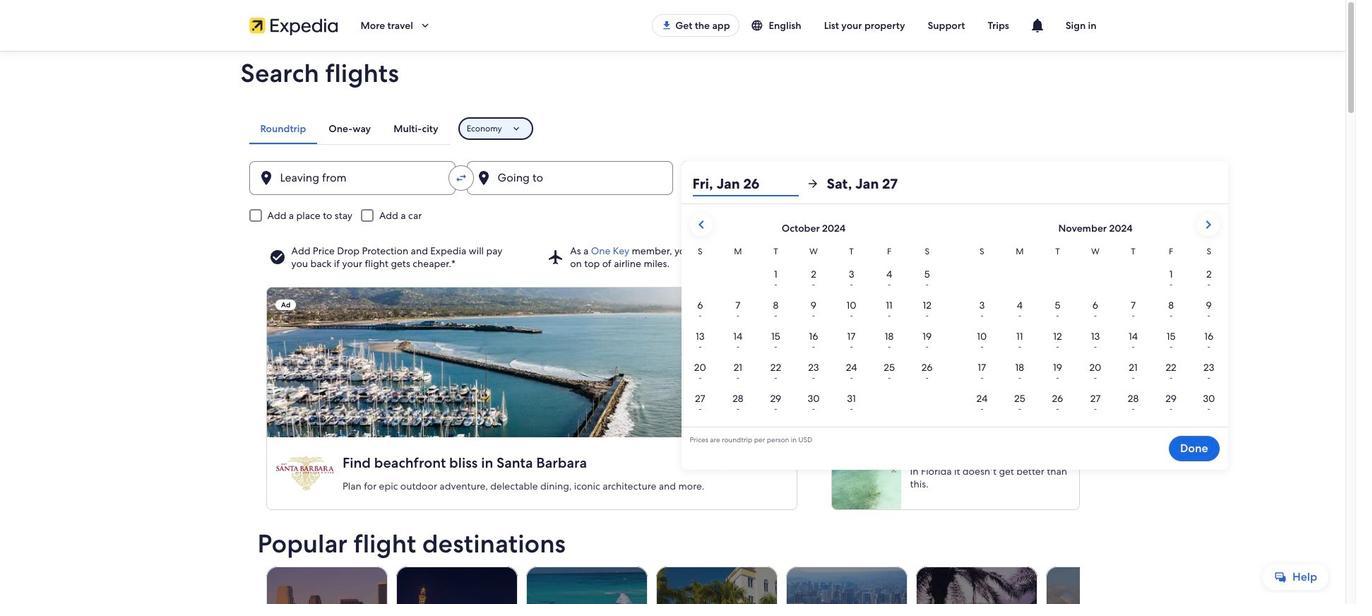 Task type: locate. For each thing, give the bounding box(es) containing it.
honolulu flights image
[[786, 567, 907, 604]]

tab list
[[249, 113, 450, 144]]

download the app button image
[[661, 20, 673, 31]]

next month image
[[1200, 216, 1217, 233]]

main content
[[0, 51, 1346, 604]]

small image
[[751, 19, 769, 32]]

los angeles flights image
[[266, 567, 388, 604]]

popular flight destinations region
[[249, 530, 1167, 604]]

cancun flights image
[[526, 567, 647, 604]]



Task type: vqa. For each thing, say whether or not it's contained in the screenshot.
in for Sign
no



Task type: describe. For each thing, give the bounding box(es) containing it.
new york flights image
[[1046, 567, 1167, 604]]

expedia logo image
[[249, 16, 338, 35]]

las vegas flights image
[[396, 567, 517, 604]]

swap origin and destination values image
[[455, 172, 467, 184]]

orlando flights image
[[916, 567, 1037, 604]]

more travel image
[[419, 19, 432, 32]]

previous month image
[[693, 216, 710, 233]]

communication center icon image
[[1029, 17, 1046, 34]]

miami flights image
[[656, 567, 777, 604]]



